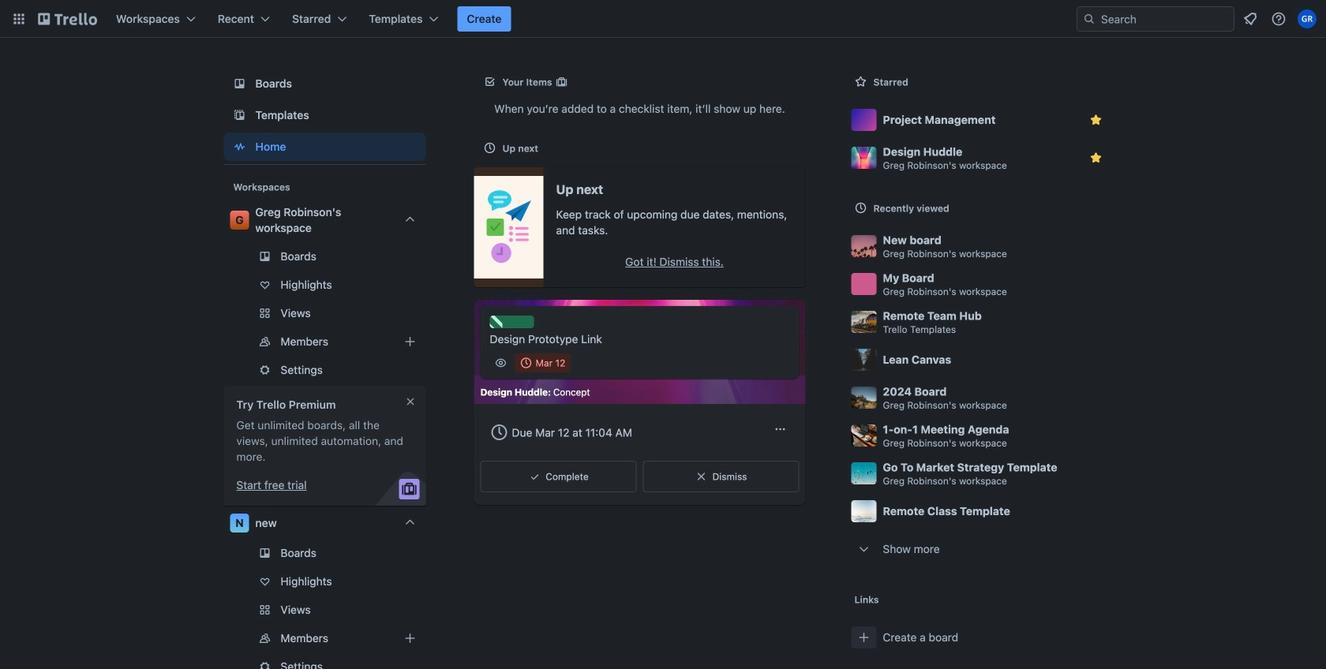 Task type: describe. For each thing, give the bounding box(es) containing it.
click to unstar design huddle . it will be removed from your starred list. image
[[1089, 150, 1104, 166]]

board image
[[230, 74, 249, 93]]

back to home image
[[38, 6, 97, 32]]

0 notifications image
[[1241, 9, 1260, 28]]

add image
[[401, 332, 420, 351]]

color: green, title: none image
[[490, 316, 534, 328]]

template board image
[[230, 106, 249, 125]]

Search field
[[1096, 8, 1234, 30]]

add image
[[401, 629, 420, 648]]

greg robinson (gregrobinson96) image
[[1298, 9, 1317, 28]]



Task type: vqa. For each thing, say whether or not it's contained in the screenshot.
"approves"
no



Task type: locate. For each thing, give the bounding box(es) containing it.
search image
[[1083, 13, 1096, 25]]

primary element
[[0, 0, 1327, 38]]

click to unstar project management. it will be removed from your starred list. image
[[1089, 112, 1104, 128]]

open information menu image
[[1271, 11, 1287, 27]]

home image
[[230, 137, 249, 156]]



